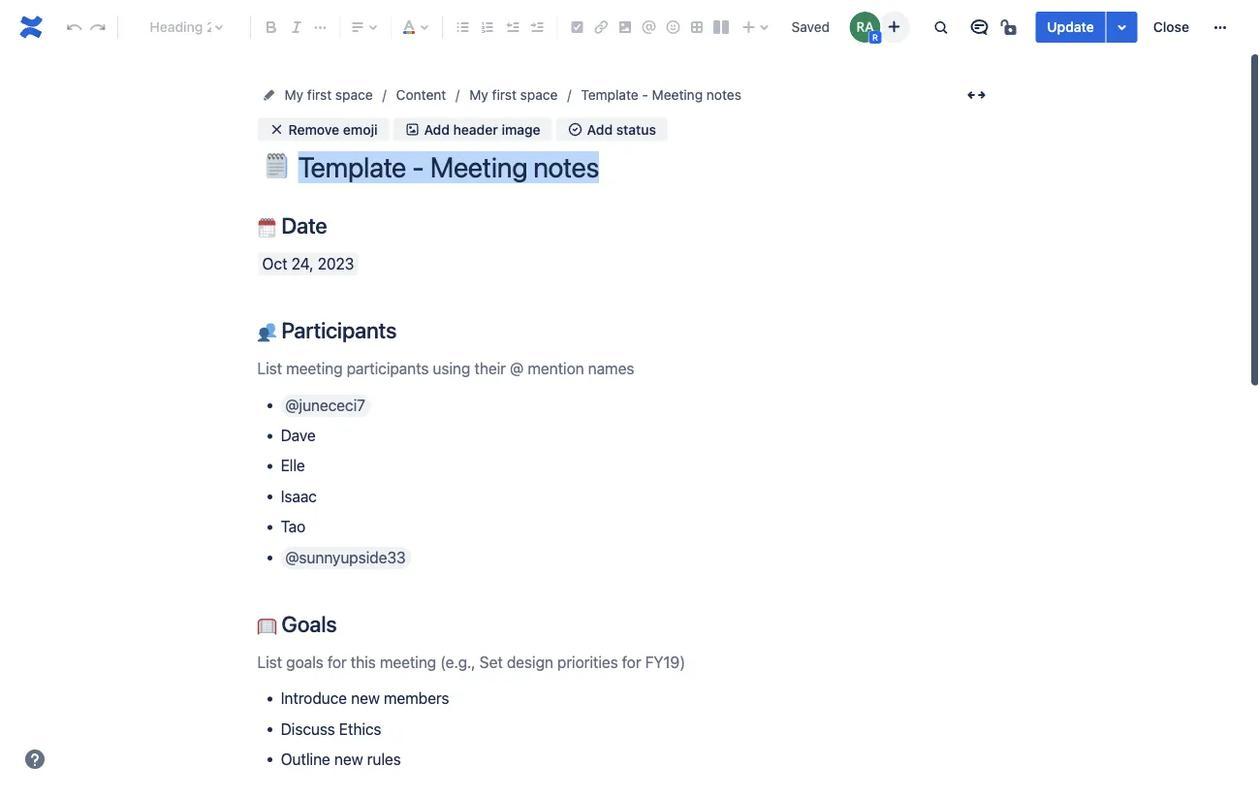 Task type: describe. For each thing, give the bounding box(es) containing it.
update button
[[1036, 12, 1106, 43]]

find and replace image
[[929, 16, 953, 39]]

undo ⌘z image
[[62, 16, 86, 39]]

my for 1st my first space link from the right
[[470, 87, 489, 103]]

more formatting image
[[309, 16, 332, 39]]

space for 1st my first space link from the right
[[520, 87, 558, 103]]

help image
[[23, 748, 47, 771]]

@junececi7
[[285, 396, 365, 414]]

meeting
[[652, 87, 703, 103]]

oct
[[262, 255, 288, 273]]

remove emoji
[[289, 121, 378, 137]]

discuss
[[281, 719, 335, 738]]

first for 2nd my first space link from the right
[[307, 87, 332, 103]]

mention image
[[638, 16, 661, 39]]

:busts_in_silhouette: image
[[257, 323, 277, 342]]

template - meeting notes link
[[581, 83, 742, 107]]

no restrictions image
[[999, 16, 1023, 39]]

link image
[[590, 16, 613, 39]]

comment icon image
[[968, 16, 991, 39]]

add image, video, or file image
[[614, 16, 637, 39]]

add status
[[587, 121, 656, 137]]

introduce
[[281, 689, 347, 707]]

italic ⌘i image
[[285, 16, 309, 39]]

:notepad_spiral: image
[[264, 153, 289, 178]]

close button
[[1142, 12, 1202, 43]]

Give this page a title text field
[[298, 151, 995, 183]]

image
[[502, 121, 541, 137]]

space for 2nd my first space link from the right
[[335, 87, 373, 103]]

:goal: image
[[257, 616, 277, 636]]

notes
[[707, 87, 742, 103]]

:calendar_spiral: image
[[257, 218, 277, 238]]

:busts_in_silhouette: image
[[257, 323, 277, 342]]

ruby anderson image
[[850, 12, 881, 43]]

bold ⌘b image
[[260, 16, 283, 39]]

template - meeting notes
[[581, 87, 742, 103]]

ethics
[[339, 719, 382, 738]]

emoji image
[[662, 16, 685, 39]]

dave
[[281, 426, 316, 444]]

1 my first space link from the left
[[285, 83, 373, 107]]

:notepad_spiral: image
[[264, 153, 289, 178]]

new for outline
[[334, 750, 363, 768]]

:calendar_spiral: image
[[257, 218, 277, 238]]

24,
[[292, 255, 314, 273]]

2 my first space link from the left
[[470, 83, 558, 107]]

-
[[642, 87, 649, 103]]

2023
[[318, 255, 354, 273]]

@sunnyupside33
[[285, 548, 406, 566]]

indent tab image
[[525, 16, 549, 39]]

make page full-width image
[[965, 83, 989, 107]]

add status button
[[556, 118, 668, 141]]

table image
[[686, 16, 709, 39]]

bullet list ⌘⇧8 image
[[452, 16, 475, 39]]

status
[[617, 121, 656, 137]]

oct 24, 2023
[[262, 255, 354, 273]]

outdent ⇧tab image
[[501, 16, 524, 39]]



Task type: vqa. For each thing, say whether or not it's contained in the screenshot.
add inside Dropdown Button
yes



Task type: locate. For each thing, give the bounding box(es) containing it.
content link
[[396, 83, 446, 107]]

confluence image
[[16, 12, 47, 43], [16, 12, 47, 43]]

participants
[[277, 317, 397, 343]]

my first space link
[[285, 83, 373, 107], [470, 83, 558, 107]]

outline new rules
[[281, 750, 401, 768]]

saved
[[792, 19, 830, 35]]

1 horizontal spatial space
[[520, 87, 558, 103]]

add right image icon
[[424, 121, 450, 137]]

remove emoji button
[[257, 118, 389, 141]]

1 vertical spatial new
[[334, 750, 363, 768]]

first up image
[[492, 87, 517, 103]]

add header image
[[424, 121, 541, 137]]

close
[[1154, 19, 1190, 35]]

introduce new members
[[281, 689, 449, 707]]

members
[[384, 689, 449, 707]]

header
[[454, 121, 498, 137]]

remove emoji image
[[269, 122, 285, 137]]

0 horizontal spatial my
[[285, 87, 304, 103]]

add inside dropdown button
[[587, 121, 613, 137]]

elle
[[281, 456, 305, 475]]

0 horizontal spatial my first space link
[[285, 83, 373, 107]]

isaac
[[281, 487, 317, 505]]

0 horizontal spatial my first space
[[285, 87, 373, 103]]

numbered list ⌘⇧7 image
[[476, 16, 499, 39]]

new
[[351, 689, 380, 707], [334, 750, 363, 768]]

adjust update settings image
[[1111, 16, 1134, 39]]

1 space from the left
[[335, 87, 373, 103]]

my
[[285, 87, 304, 103], [470, 87, 489, 103]]

1 my from the left
[[285, 87, 304, 103]]

1 horizontal spatial my first space link
[[470, 83, 558, 107]]

add for add header image
[[424, 121, 450, 137]]

1 horizontal spatial my
[[470, 87, 489, 103]]

first
[[307, 87, 332, 103], [492, 87, 517, 103]]

layouts image
[[710, 16, 733, 39]]

1 first from the left
[[307, 87, 332, 103]]

add header image button
[[393, 118, 552, 141]]

my for 2nd my first space link from the right
[[285, 87, 304, 103]]

my first space for 1st my first space link from the right
[[470, 87, 558, 103]]

add down template
[[587, 121, 613, 137]]

redo ⌘⇧z image
[[86, 16, 110, 39]]

2 add from the left
[[587, 121, 613, 137]]

space up emoji
[[335, 87, 373, 103]]

0 horizontal spatial space
[[335, 87, 373, 103]]

1 horizontal spatial my first space
[[470, 87, 558, 103]]

update
[[1048, 19, 1095, 35]]

my first space link up image
[[470, 83, 558, 107]]

first up remove
[[307, 87, 332, 103]]

first for 1st my first space link from the right
[[492, 87, 517, 103]]

discuss ethics
[[281, 719, 382, 738]]

space up image
[[520, 87, 558, 103]]

1 horizontal spatial first
[[492, 87, 517, 103]]

add
[[424, 121, 450, 137], [587, 121, 613, 137]]

2 space from the left
[[520, 87, 558, 103]]

new up ethics
[[351, 689, 380, 707]]

date
[[277, 212, 327, 239]]

space
[[335, 87, 373, 103], [520, 87, 558, 103]]

template
[[581, 87, 639, 103]]

my first space up image
[[470, 87, 558, 103]]

tao
[[281, 517, 306, 536]]

2 first from the left
[[492, 87, 517, 103]]

move this page image
[[261, 87, 277, 103]]

invite to edit image
[[883, 15, 906, 38]]

more image
[[1209, 16, 1233, 39]]

my right move this page icon
[[285, 87, 304, 103]]

outline
[[281, 750, 330, 768]]

2 my first space from the left
[[470, 87, 558, 103]]

rules
[[367, 750, 401, 768]]

0 horizontal spatial add
[[424, 121, 450, 137]]

my first space for 2nd my first space link from the right
[[285, 87, 373, 103]]

action item image
[[566, 16, 589, 39]]

new for introduce
[[351, 689, 380, 707]]

0 horizontal spatial first
[[307, 87, 332, 103]]

add for add status
[[587, 121, 613, 137]]

1 add from the left
[[424, 121, 450, 137]]

2 my from the left
[[470, 87, 489, 103]]

my first space link up remove emoji
[[285, 83, 373, 107]]

Main content area, start typing to enter text. text field
[[257, 212, 995, 798]]

0 vertical spatial new
[[351, 689, 380, 707]]

my up header
[[470, 87, 489, 103]]

my first space
[[285, 87, 373, 103], [470, 87, 558, 103]]

add inside button
[[424, 121, 450, 137]]

1 horizontal spatial add
[[587, 121, 613, 137]]

emoji
[[343, 121, 378, 137]]

content
[[396, 87, 446, 103]]

1 my first space from the left
[[285, 87, 373, 103]]

:goal: image
[[257, 616, 277, 636]]

my first space up remove emoji
[[285, 87, 373, 103]]

remove
[[289, 121, 340, 137]]

goals
[[277, 611, 337, 637]]

new down ethics
[[334, 750, 363, 768]]

image icon image
[[405, 122, 420, 137]]



